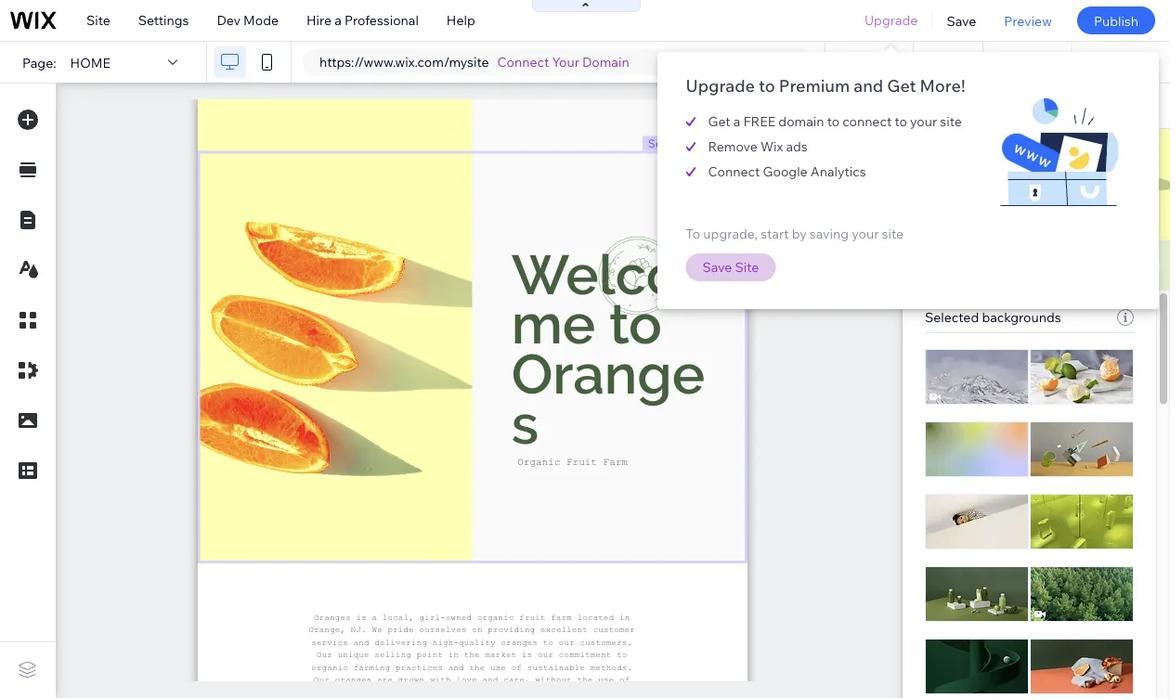 Task type: describe. For each thing, give the bounding box(es) containing it.
0 vertical spatial site
[[940, 113, 962, 130]]

search
[[1111, 54, 1154, 70]]

site inside button
[[735, 259, 759, 275]]

edit
[[971, 97, 999, 115]]

0 vertical spatial column
[[945, 97, 1000, 115]]

0 horizontal spatial site
[[882, 226, 904, 242]]

section: welcome
[[648, 137, 742, 150]]

2 change from the top
[[1060, 469, 1101, 483]]

art
[[968, 533, 987, 549]]

hire
[[307, 12, 332, 28]]

dev mode
[[217, 12, 279, 28]]

selected backgrounds
[[925, 309, 1061, 326]]

preview button
[[990, 0, 1066, 41]]

save button
[[933, 0, 990, 41]]

welcome
[[693, 137, 742, 150]]

change for section background
[[1060, 354, 1101, 368]]

2 horizontal spatial to
[[895, 113, 907, 130]]

1 horizontal spatial connect
[[708, 163, 760, 180]]

mode
[[243, 12, 279, 28]]

premium
[[779, 75, 850, 96]]

get a free domain to connect to your site
[[708, 113, 962, 130]]

save site
[[703, 259, 759, 275]]

start
[[761, 226, 789, 242]]

change for column background
[[1060, 583, 1101, 597]]

2 vertical spatial column background
[[925, 419, 1049, 435]]

home
[[70, 54, 110, 70]]

layout
[[1097, 144, 1138, 161]]

section:
[[648, 137, 691, 150]]

1 horizontal spatial get
[[887, 75, 916, 96]]

help
[[447, 12, 475, 28]]

1 vertical spatial your
[[852, 226, 879, 242]]

1 horizontal spatial settings
[[1006, 185, 1054, 201]]

remove
[[708, 138, 758, 155]]

selected
[[925, 309, 979, 326]]

save site button
[[686, 254, 776, 281]]

connect google analytics
[[708, 163, 866, 180]]

free
[[744, 113, 776, 130]]

upgrade to premium and get more!
[[686, 75, 965, 96]]

to
[[686, 226, 701, 242]]

google
[[763, 163, 808, 180]]

1 horizontal spatial your
[[910, 113, 937, 130]]

analytics
[[811, 163, 866, 180]]

0 horizontal spatial to
[[759, 75, 775, 96]]

upgrade for upgrade to premium and get more!
[[686, 75, 755, 96]]

wix
[[761, 138, 783, 155]]

change button for section background
[[1048, 350, 1113, 372]]

0 horizontal spatial get
[[708, 113, 731, 130]]

a for professional
[[335, 12, 342, 28]]

section
[[925, 190, 972, 207]]

2 change button from the top
[[1048, 464, 1113, 487]]

connect
[[843, 113, 892, 130]]

0 vertical spatial column background
[[945, 97, 1090, 115]]

hire a professional
[[307, 12, 419, 28]]

1 vertical spatial column background
[[925, 305, 1049, 321]]

publish
[[1094, 12, 1139, 29]]



Task type: vqa. For each thing, say whether or not it's contained in the screenshot.
section: welcome
yes



Task type: locate. For each thing, give the bounding box(es) containing it.
your
[[910, 113, 937, 130], [852, 226, 879, 242]]

and
[[854, 75, 884, 96]]

upgrade up and
[[865, 12, 918, 28]]

domain
[[582, 54, 629, 70]]

1 vertical spatial upgrade
[[686, 75, 755, 96]]

connect
[[497, 54, 549, 70], [708, 163, 760, 180]]

backgrounds
[[982, 309, 1061, 326]]

0 vertical spatial change
[[1060, 354, 1101, 368]]

domain
[[779, 113, 824, 130]]

change button for column background
[[1048, 579, 1113, 601]]

site up the home
[[86, 12, 110, 28]]

0 vertical spatial settings
[[138, 12, 189, 28]]

0 horizontal spatial your
[[852, 226, 879, 242]]

1 change from the top
[[1060, 354, 1101, 368]]

0 horizontal spatial site
[[86, 12, 110, 28]]

vector
[[925, 533, 965, 549]]

column background
[[945, 97, 1090, 115], [925, 305, 1049, 321], [925, 419, 1049, 435]]

0 vertical spatial a
[[335, 12, 342, 28]]

quick edit
[[925, 97, 999, 115]]

get
[[887, 75, 916, 96], [708, 113, 731, 130]]

upgrade for upgrade
[[865, 12, 918, 28]]

vector art
[[925, 533, 987, 549]]

1 horizontal spatial site
[[735, 259, 759, 275]]

background
[[1003, 97, 1090, 115], [975, 190, 1048, 207], [975, 305, 1049, 321], [975, 419, 1049, 435]]

professional
[[345, 12, 419, 28]]

3 change from the top
[[1060, 583, 1101, 597]]

0 horizontal spatial settings
[[138, 12, 189, 28]]

upgrade
[[865, 12, 918, 28], [686, 75, 755, 96]]

1 vertical spatial column
[[925, 305, 973, 321]]

0 horizontal spatial upgrade
[[686, 75, 755, 96]]

settings down content
[[1006, 185, 1054, 201]]

save down upgrade,
[[703, 259, 732, 275]]

1 vertical spatial change button
[[1048, 464, 1113, 487]]

1 horizontal spatial to
[[827, 113, 840, 130]]

https://www.wix.com/mysite connect your domain
[[320, 54, 629, 70]]

save for save
[[947, 12, 977, 29]]

1 horizontal spatial a
[[734, 113, 741, 130]]

0 vertical spatial site
[[86, 12, 110, 28]]

more!
[[920, 75, 965, 96]]

to right the connect
[[895, 113, 907, 130]]

1 horizontal spatial site
[[940, 113, 962, 130]]

a left the free
[[734, 113, 741, 130]]

1 vertical spatial connect
[[708, 163, 760, 180]]

get right and
[[887, 75, 916, 96]]

1 vertical spatial site
[[735, 259, 759, 275]]

1 horizontal spatial upgrade
[[865, 12, 918, 28]]

https://www.wix.com/mysite
[[320, 54, 489, 70]]

to
[[759, 75, 775, 96], [827, 113, 840, 130], [895, 113, 907, 130]]

your down more!
[[910, 113, 937, 130]]

1 vertical spatial site
[[882, 226, 904, 242]]

site
[[940, 113, 962, 130], [882, 226, 904, 242]]

site down upgrade,
[[735, 259, 759, 275]]

search button
[[1072, 42, 1170, 83]]

3 change button from the top
[[1048, 579, 1113, 601]]

settings left dev
[[138, 12, 189, 28]]

a right hire
[[335, 12, 342, 28]]

content
[[959, 144, 1008, 161]]

1 vertical spatial get
[[708, 113, 731, 130]]

1 vertical spatial save
[[703, 259, 732, 275]]

save for save site
[[703, 259, 732, 275]]

title
[[925, 647, 952, 664]]

change
[[1060, 354, 1101, 368], [1060, 469, 1101, 483], [1060, 583, 1101, 597]]

remove wix ads
[[708, 138, 808, 155]]

to upgrade, start by saving your site
[[686, 226, 904, 242]]

ads
[[786, 138, 808, 155]]

0 vertical spatial upgrade
[[865, 12, 918, 28]]

connect down remove
[[708, 163, 760, 180]]

settings
[[138, 12, 189, 28], [1006, 185, 1054, 201]]

2 vertical spatial column
[[925, 419, 973, 435]]

save left preview
[[947, 12, 977, 29]]

column
[[945, 97, 1000, 115], [925, 305, 973, 321], [925, 419, 973, 435]]

preview
[[1004, 12, 1052, 29]]

get up welcome
[[708, 113, 731, 130]]

0 horizontal spatial a
[[335, 12, 342, 28]]

dev
[[217, 12, 241, 28]]

site down more!
[[940, 113, 962, 130]]

upgrade,
[[703, 226, 758, 242]]

site right saving
[[882, 226, 904, 242]]

your
[[552, 54, 580, 70]]

section background
[[925, 190, 1048, 207]]

publish button
[[1077, 7, 1155, 34]]

site
[[86, 12, 110, 28], [735, 259, 759, 275]]

1 vertical spatial change
[[1060, 469, 1101, 483]]

save inside button
[[703, 259, 732, 275]]

upgrade up the free
[[686, 75, 755, 96]]

0 horizontal spatial save
[[703, 259, 732, 275]]

change button
[[1048, 350, 1113, 372], [1048, 464, 1113, 487], [1048, 579, 1113, 601]]

saving
[[810, 226, 849, 242]]

connect left your at the left
[[497, 54, 549, 70]]

2 vertical spatial change button
[[1048, 579, 1113, 601]]

to up the free
[[759, 75, 775, 96]]

1 vertical spatial a
[[734, 113, 741, 130]]

a for free
[[734, 113, 741, 130]]

2 vertical spatial change
[[1060, 583, 1101, 597]]

1 horizontal spatial save
[[947, 12, 977, 29]]

quick
[[925, 97, 967, 115]]

0 vertical spatial your
[[910, 113, 937, 130]]

save inside button
[[947, 12, 977, 29]]

0 vertical spatial change button
[[1048, 350, 1113, 372]]

0 vertical spatial save
[[947, 12, 977, 29]]

1 change button from the top
[[1048, 350, 1113, 372]]

0 vertical spatial get
[[887, 75, 916, 96]]

your right saving
[[852, 226, 879, 242]]

by
[[792, 226, 807, 242]]

to right domain
[[827, 113, 840, 130]]

1 vertical spatial settings
[[1006, 185, 1054, 201]]

0 horizontal spatial connect
[[497, 54, 549, 70]]

0 vertical spatial connect
[[497, 54, 549, 70]]

save
[[947, 12, 977, 29], [703, 259, 732, 275]]

a
[[335, 12, 342, 28], [734, 113, 741, 130]]



